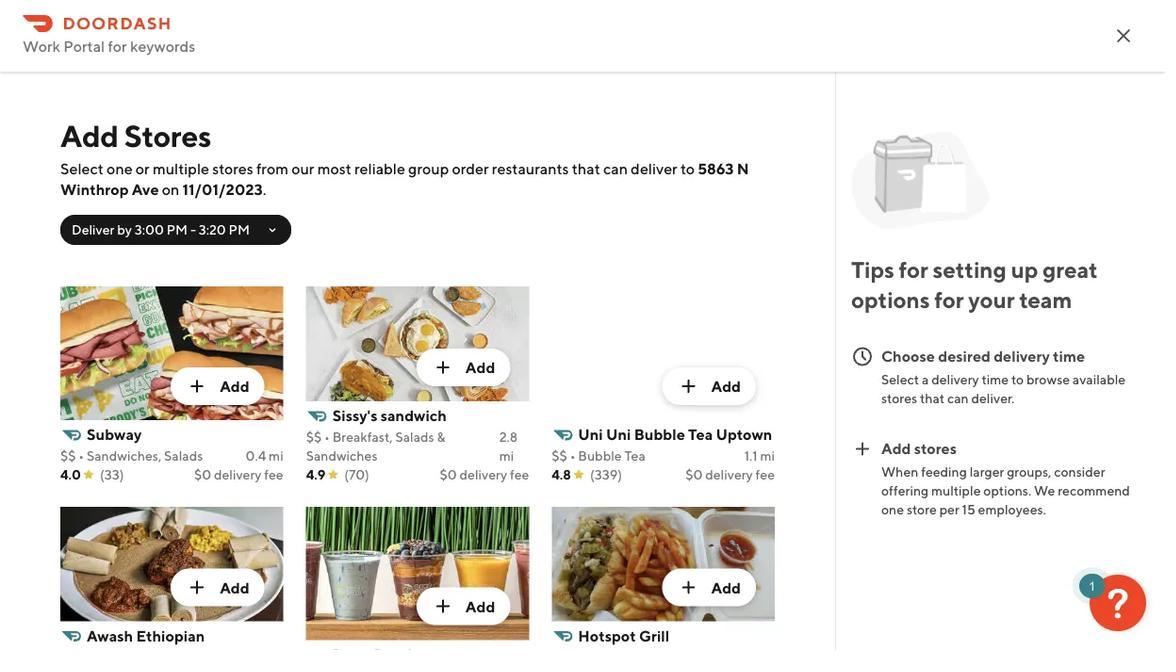 Task type: locate. For each thing, give the bounding box(es) containing it.
stores inside add stores when feeding larger groups, consider offering multiple options. we recommend one store per 15 employees.
[[915, 440, 957, 457]]

1 horizontal spatial one
[[882, 502, 904, 517]]

$$ up 4.8
[[552, 448, 568, 464]]

1 horizontal spatial pm
[[229, 222, 250, 238]]

1 horizontal spatial multiple
[[932, 483, 981, 499]]

stores up 11/01/2023
[[212, 160, 253, 178]]

time up browse
[[1053, 347, 1085, 365]]

sandwiches,
[[87, 448, 161, 464]]

• up 4.0
[[79, 448, 84, 464]]

can inside 'choose desired delivery time select a delivery time to browse available stores that can deliver.'
[[948, 391, 969, 406]]

mi right 0.4
[[269, 448, 284, 464]]

per
[[940, 502, 960, 517]]

2 new from the left
[[1050, 252, 1078, 268]]

most
[[317, 160, 351, 178]]

team
[[1020, 287, 1072, 314]]

1 vertical spatial bubble
[[578, 448, 622, 464]]

3:00
[[135, 222, 164, 238]]

add button for uni uni bubble tea uptown
[[662, 368, 756, 405]]

mi for uni
[[761, 448, 775, 464]]

0 horizontal spatial fee
[[264, 467, 284, 483]]

0 horizontal spatial mi
[[269, 448, 284, 464]]

select
[[60, 160, 104, 178], [882, 372, 920, 387]]

1 horizontal spatial uni
[[606, 426, 631, 444]]

1 horizontal spatial •
[[324, 429, 330, 445]]

1 horizontal spatial order
[[1081, 252, 1117, 268]]

1 vertical spatial tea
[[625, 448, 646, 464]]

awash ethiopian restaurant
[[87, 627, 205, 651]]

delivery down 2.8 mi at the left bottom of page
[[460, 467, 507, 483]]

.
[[263, 181, 266, 199]]

add button up uni uni bubble tea uptown
[[662, 368, 756, 405]]

add button up sandwich
[[417, 349, 510, 386]]

2 horizontal spatial $$
[[552, 448, 568, 464]]

1 horizontal spatial salads
[[396, 429, 434, 445]]

your
[[969, 287, 1015, 314]]

one down the offering
[[882, 502, 904, 517]]

to left 5863
[[681, 160, 695, 178]]

0 horizontal spatial tea
[[625, 448, 646, 464]]

tea
[[688, 426, 713, 444], [625, 448, 646, 464]]

mon
[[399, 586, 431, 604]]

1 vertical spatial salads
[[164, 448, 203, 464]]

to right "go"
[[81, 540, 95, 558]]

$0 delivery fee down 2.8 mi at the left bottom of page
[[440, 467, 529, 483]]

$0 down payment methods link
[[194, 467, 211, 483]]

0 horizontal spatial $$
[[60, 448, 76, 464]]

pm
[[167, 222, 188, 238], [229, 222, 250, 238]]

2
[[855, 185, 868, 212]]

salads down methods
[[164, 448, 203, 464]]

can left deliver.
[[948, 391, 969, 406]]

uni uni bubble tea uptown
[[578, 426, 773, 444]]

expensed meals link
[[0, 113, 302, 151]]

tea down uni uni bubble tea uptown
[[625, 448, 646, 464]]

new order button
[[855, 245, 991, 275], [1016, 245, 1151, 275]]

that right restaurants
[[572, 160, 600, 178]]

$0 delivery fee down 0.4
[[194, 467, 284, 483]]

methods
[[121, 414, 183, 432]]

stores
[[124, 118, 211, 153]]

or
[[136, 160, 150, 178]]

$$ for uni uni bubble tea uptown
[[552, 448, 568, 464]]

expensed
[[57, 123, 124, 141]]

0 horizontal spatial $0
[[194, 467, 211, 483]]

restaurant
[[87, 648, 165, 651]]

close image
[[1113, 25, 1135, 47]]

2.8
[[500, 429, 518, 445]]

that inside 'choose desired delivery time select a delivery time to browse available stores that can deliver.'
[[920, 391, 945, 406]]

billing history
[[57, 456, 152, 474]]

1 vertical spatial one
[[882, 502, 904, 517]]

0 horizontal spatial new order
[[889, 252, 957, 268]]

1 vertical spatial multiple
[[932, 483, 981, 499]]

1 horizontal spatial that
[[920, 391, 945, 406]]

• for subway
[[79, 448, 84, 464]]

0 vertical spatial salads
[[396, 429, 434, 445]]

• up 4.8
[[570, 448, 576, 464]]

1 pm from the left
[[167, 222, 188, 238]]

dashpass
[[57, 206, 122, 224]]

0 horizontal spatial select
[[60, 160, 104, 178]]

sandwich
[[381, 407, 447, 425]]

new order button up options
[[855, 245, 991, 275]]

0 vertical spatial bubble
[[634, 426, 685, 444]]

add stores
[[60, 118, 211, 153]]

0 vertical spatial can
[[603, 160, 628, 178]]

fee down '0.4 mi' at the bottom left of page
[[264, 467, 284, 483]]

1 horizontal spatial bubble
[[634, 426, 685, 444]]

order right up
[[1081, 252, 1117, 268]]

1 button
[[1080, 574, 1147, 632]]

mi down 2.8
[[500, 448, 514, 464]]

8
[[695, 581, 709, 608]]

3 mi from the left
[[761, 448, 775, 464]]

$$ inside $$ • breakfast,  salads & sandwiches
[[306, 429, 322, 445]]

pm right 3:20
[[229, 222, 250, 238]]

to left browse
[[1012, 372, 1024, 387]]

0 vertical spatial time
[[1053, 347, 1085, 365]]

3 $0 delivery fee from the left
[[686, 467, 775, 483]]

choose desired delivery time select a delivery time to browse available stores that can deliver.
[[882, 347, 1126, 406]]

1 horizontal spatial can
[[948, 391, 969, 406]]

groups,
[[1007, 464, 1052, 480]]

0 vertical spatial one
[[107, 160, 133, 178]]

2 mi from the left
[[500, 448, 514, 464]]

(33)
[[100, 467, 124, 483]]

can
[[603, 160, 628, 178], [948, 391, 969, 406]]

tue
[[558, 586, 584, 604]]

0 horizontal spatial new
[[889, 252, 918, 268]]

2 vertical spatial stores
[[915, 440, 957, 457]]

tips
[[852, 257, 895, 284]]

1 horizontal spatial new order button
[[1016, 245, 1151, 275]]

one left or
[[107, 160, 133, 178]]

0 horizontal spatial order
[[920, 252, 957, 268]]

expensed meals
[[57, 123, 168, 141]]

0 horizontal spatial new order button
[[855, 245, 991, 275]]

deliver
[[72, 222, 115, 238]]

0 horizontal spatial bubble
[[578, 448, 622, 464]]

one
[[107, 160, 133, 178], [882, 502, 904, 517]]

tea left uptown
[[688, 426, 713, 444]]

to
[[681, 160, 695, 178], [1012, 372, 1024, 387], [81, 540, 95, 558]]

1 vertical spatial time
[[982, 372, 1009, 387]]

multiple up per
[[932, 483, 981, 499]]

1 horizontal spatial $0
[[440, 467, 457, 483]]

2 horizontal spatial $0
[[686, 467, 703, 483]]

1 vertical spatial select
[[882, 372, 920, 387]]

2 fee from the left
[[510, 467, 529, 483]]

bubble up $$ • bubble tea
[[634, 426, 685, 444]]

bubble for •
[[578, 448, 622, 464]]

0 horizontal spatial one
[[107, 160, 133, 178]]

0 vertical spatial to
[[681, 160, 695, 178]]

0 horizontal spatial •
[[79, 448, 84, 464]]

wed
[[720, 586, 754, 604]]

2 horizontal spatial mi
[[761, 448, 775, 464]]

choose
[[882, 347, 935, 365]]

0 horizontal spatial to
[[81, 540, 95, 558]]

mi right 1.1
[[761, 448, 775, 464]]

stores up feeding
[[915, 440, 957, 457]]

1 horizontal spatial select
[[882, 372, 920, 387]]

1 horizontal spatial $0 delivery fee
[[440, 467, 529, 483]]

go to doordash.com
[[57, 540, 200, 558]]

new right up
[[1050, 252, 1078, 268]]

2 $0 delivery fee from the left
[[440, 467, 529, 483]]

1 vertical spatial that
[[920, 391, 945, 406]]

1 uni from the left
[[578, 426, 603, 444]]

$$ up 4.0
[[60, 448, 76, 464]]

multiple up on
[[153, 160, 209, 178]]

0 horizontal spatial salads
[[164, 448, 203, 464]]

1 $0 delivery fee from the left
[[194, 467, 284, 483]]

0 vertical spatial that
[[572, 160, 600, 178]]

1 vertical spatial stores
[[882, 391, 918, 406]]

$0 down uni uni bubble tea uptown
[[686, 467, 703, 483]]

that
[[572, 160, 600, 178], [920, 391, 945, 406]]

3 fee from the left
[[756, 467, 775, 483]]

• inside $$ • breakfast,  salads & sandwiches
[[324, 429, 330, 445]]

delivery down 1.1
[[706, 467, 753, 483]]

add button left "7"
[[417, 588, 510, 626]]

2 $0 from the left
[[440, 467, 457, 483]]

0 vertical spatial tea
[[688, 426, 713, 444]]

$$ for sissy's sandwich
[[306, 429, 322, 445]]

order
[[452, 160, 489, 178]]

can left deliver
[[603, 160, 628, 178]]

salads down sandwich
[[396, 429, 434, 445]]

1 $0 from the left
[[194, 467, 211, 483]]

bubble up (339)
[[578, 448, 622, 464]]

add button up methods
[[171, 368, 265, 405]]

delivery down desired
[[932, 372, 980, 387]]

1 horizontal spatial mi
[[500, 448, 514, 464]]

for
[[108, 37, 127, 55], [108, 37, 127, 55], [125, 206, 145, 224], [899, 257, 929, 284], [935, 287, 964, 314]]

from
[[256, 160, 289, 178]]

setting
[[933, 257, 1007, 284]]

new order up team
[[1050, 252, 1117, 268]]

up
[[1011, 257, 1039, 284]]

stores down choose
[[882, 391, 918, 406]]

employees
[[57, 331, 132, 349]]

select down choose
[[882, 372, 920, 387]]

$0 delivery fee down 1.1
[[686, 467, 775, 483]]

bubble
[[634, 426, 685, 444], [578, 448, 622, 464]]

group
[[408, 160, 449, 178]]

$0 down &
[[440, 467, 457, 483]]

1 horizontal spatial to
[[681, 160, 695, 178]]

0 horizontal spatial can
[[603, 160, 628, 178]]

for inside "link"
[[125, 206, 145, 224]]

select up winthrop
[[60, 160, 104, 178]]

great
[[1043, 257, 1098, 284]]

5863 n winthrop ave
[[60, 160, 749, 199]]

multiple
[[153, 160, 209, 178], [932, 483, 981, 499]]

1 horizontal spatial fee
[[510, 467, 529, 483]]

1 horizontal spatial time
[[1053, 347, 1085, 365]]

mi
[[269, 448, 284, 464], [500, 448, 514, 464], [761, 448, 775, 464]]

• up sandwiches
[[324, 429, 330, 445]]

new
[[889, 252, 918, 268], [1050, 252, 1078, 268]]

1 new from the left
[[889, 252, 918, 268]]

that for restaurants
[[572, 160, 600, 178]]

delivery
[[994, 347, 1050, 365], [932, 372, 980, 387], [214, 467, 262, 483], [460, 467, 507, 483], [706, 467, 753, 483]]

work
[[23, 37, 60, 55], [23, 37, 60, 55], [148, 206, 185, 224]]

add button up grill at the bottom right
[[662, 569, 756, 607]]

new for 2nd new order button from left
[[1050, 252, 1078, 268]]

new order button up team
[[1016, 245, 1151, 275]]

2 horizontal spatial to
[[1012, 372, 1024, 387]]

1 vertical spatial to
[[1012, 372, 1024, 387]]

salads for sissy's sandwich
[[396, 429, 434, 445]]

2 new order from the left
[[1050, 252, 1117, 268]]

new order
[[889, 252, 957, 268], [1050, 252, 1117, 268]]

recommend
[[1058, 483, 1131, 499]]

2 uni from the left
[[606, 426, 631, 444]]

$$ up sandwiches
[[306, 429, 322, 445]]

tea for $$ • bubble tea
[[625, 448, 646, 464]]

(339)
[[590, 467, 622, 483]]

time
[[1053, 347, 1085, 365], [982, 372, 1009, 387]]

reliable
[[355, 160, 405, 178]]

winthrop
[[60, 181, 129, 199]]

1 horizontal spatial new order
[[1050, 252, 1117, 268]]

1 vertical spatial can
[[948, 391, 969, 406]]

salads inside $$ • breakfast,  salads & sandwiches
[[396, 429, 434, 445]]

by
[[117, 222, 132, 238]]

1 horizontal spatial tea
[[688, 426, 713, 444]]

stores inside 'choose desired delivery time select a delivery time to browse available stores that can deliver.'
[[882, 391, 918, 406]]

fee
[[264, 467, 284, 483], [510, 467, 529, 483], [756, 467, 775, 483]]

hotspot grill
[[578, 627, 670, 645]]

2 horizontal spatial •
[[570, 448, 576, 464]]

$$
[[306, 429, 322, 445], [60, 448, 76, 464], [552, 448, 568, 464]]

mi inside 2.8 mi
[[500, 448, 514, 464]]

order up options
[[920, 252, 957, 268]]

multiple inside add stores when feeding larger groups, consider offering multiple options. we recommend one store per 15 employees.
[[932, 483, 981, 499]]

pm left -
[[167, 222, 188, 238]]

tips for setting up great options for your team
[[852, 257, 1098, 314]]

delivery down 0.4
[[214, 467, 262, 483]]

•
[[324, 429, 330, 445], [79, 448, 84, 464], [570, 448, 576, 464]]

add button for sissy's sandwich
[[417, 349, 510, 386]]

0 horizontal spatial $0 delivery fee
[[194, 467, 284, 483]]

fee down 2.8 mi at the left bottom of page
[[510, 467, 529, 483]]

show weekends
[[796, 95, 865, 135]]

1 horizontal spatial $$
[[306, 429, 322, 445]]

new up options
[[889, 252, 918, 268]]

0 horizontal spatial uni
[[578, 426, 603, 444]]

0 horizontal spatial pm
[[167, 222, 188, 238]]

1 horizontal spatial new
[[1050, 252, 1078, 268]]

add button
[[417, 349, 510, 386], [171, 368, 265, 405], [662, 368, 756, 405], [171, 569, 265, 607], [662, 569, 756, 607], [417, 588, 510, 626]]

time up deliver.
[[982, 372, 1009, 387]]

one inside add stores when feeding larger groups, consider offering multiple options. we recommend one store per 15 employees.
[[882, 502, 904, 517]]

2 horizontal spatial fee
[[756, 467, 775, 483]]

new order up options
[[889, 252, 957, 268]]

payment methods
[[57, 414, 183, 432]]

0 horizontal spatial that
[[572, 160, 600, 178]]

$$ • breakfast,  salads & sandwiches
[[306, 429, 446, 464]]

sissy's
[[333, 407, 378, 425]]

3 $0 from the left
[[686, 467, 703, 483]]

0 vertical spatial multiple
[[153, 160, 209, 178]]

vouchers
[[57, 165, 121, 182]]

fee down 1.1 mi
[[756, 467, 775, 483]]

that down the "a"
[[920, 391, 945, 406]]

2 horizontal spatial $0 delivery fee
[[686, 467, 775, 483]]



Task type: vqa. For each thing, say whether or not it's contained in the screenshot.
can to the right
yes



Task type: describe. For each thing, give the bounding box(es) containing it.
a
[[922, 372, 929, 387]]

tea for uni uni bubble tea uptown
[[688, 426, 713, 444]]

that for stores
[[920, 391, 945, 406]]

3:20
[[199, 222, 226, 238]]

0 vertical spatial select
[[60, 160, 104, 178]]

1
[[1089, 580, 1096, 594]]

thu
[[880, 190, 907, 208]]

0 horizontal spatial time
[[982, 372, 1009, 387]]

go
[[57, 540, 78, 558]]

deliver by 3:00 pm - 3:20 pm
[[72, 222, 250, 238]]

desired
[[939, 347, 991, 365]]

we
[[1035, 483, 1056, 499]]

4.8
[[552, 467, 571, 483]]

billing
[[57, 456, 100, 474]]

feeding
[[921, 464, 967, 480]]

delivery up browse
[[994, 347, 1050, 365]]

select one or multiple stores from our most reliable group order restaurants that can deliver to
[[60, 160, 695, 178]]

to inside 'choose desired delivery time select a delivery time to browse available stores that can deliver.'
[[1012, 372, 1024, 387]]

fee for sissy's
[[510, 467, 529, 483]]

dashpass for work link
[[0, 196, 302, 234]]

7
[[535, 581, 547, 608]]

add button for hotspot grill
[[662, 569, 756, 607]]

1.1
[[745, 448, 758, 464]]

$0 for sissy's sandwich
[[440, 467, 457, 483]]

salads for subway
[[164, 448, 203, 464]]

add button up ethiopian
[[171, 569, 265, 607]]

2 new order button from the left
[[1016, 245, 1151, 275]]

billing history link
[[0, 446, 302, 484]]

0.4 mi
[[246, 448, 284, 464]]

support
[[57, 581, 112, 599]]

breakfast,
[[333, 429, 393, 445]]

add button for subway
[[171, 368, 265, 405]]

2 order from the left
[[1081, 252, 1117, 268]]

options
[[852, 287, 930, 314]]

1 new order from the left
[[889, 252, 957, 268]]

$0 delivery fee for subway
[[194, 467, 284, 483]]

offering
[[882, 483, 929, 499]]

2 vertical spatial to
[[81, 540, 95, 558]]

$$ • sandwiches, salads
[[60, 448, 203, 464]]

uptown
[[716, 426, 773, 444]]

0 horizontal spatial multiple
[[153, 160, 209, 178]]

consider
[[1055, 464, 1106, 480]]

work inside dashpass for work "link"
[[148, 206, 185, 224]]

$0 delivery fee for sissy's sandwich
[[440, 467, 529, 483]]

select inside 'choose desired delivery time select a delivery time to browse available stores that can deliver.'
[[882, 372, 920, 387]]

6
[[374, 581, 388, 608]]

support link
[[0, 571, 302, 609]]

(70)
[[345, 467, 370, 483]]

when
[[882, 464, 919, 480]]

1.1 mi
[[745, 448, 775, 464]]

on
[[162, 181, 179, 199]]

• for sissy's sandwich
[[324, 429, 330, 445]]

vouchers link
[[0, 155, 302, 192]]

add inside add stores when feeding larger groups, consider offering multiple options. we recommend one store per 15 employees.
[[882, 440, 911, 457]]

mi for sissy's
[[500, 448, 514, 464]]

2 pm from the left
[[229, 222, 250, 238]]

weekends
[[796, 117, 865, 135]]

delivery for subway
[[214, 467, 262, 483]]

payment methods link
[[0, 405, 302, 442]]

can for deliver
[[603, 160, 628, 178]]

15
[[962, 502, 976, 517]]

subway
[[87, 426, 142, 444]]

Show weekends checkbox
[[771, 95, 788, 112]]

1 mi from the left
[[269, 448, 284, 464]]

awash
[[87, 627, 133, 645]]

ave
[[132, 181, 159, 199]]

$0 for subway
[[194, 467, 211, 483]]

&
[[437, 429, 446, 445]]

can for deliver.
[[948, 391, 969, 406]]

hotspot
[[578, 627, 636, 645]]

0.4
[[246, 448, 266, 464]]

$0 for uni uni bubble tea uptown
[[686, 467, 703, 483]]

sissy's sandwich
[[333, 407, 447, 425]]

employees.
[[979, 502, 1047, 517]]

4.9
[[306, 467, 326, 483]]

delivery for uni uni bubble tea uptown
[[706, 467, 753, 483]]

1 order from the left
[[920, 252, 957, 268]]

meals
[[127, 123, 168, 141]]

fri
[[1052, 586, 1071, 604]]

• for uni uni bubble tea uptown
[[570, 448, 576, 464]]

delivery for sissy's sandwich
[[460, 467, 507, 483]]

grill
[[639, 627, 670, 645]]

deliver by 3:00 pm - 3:20 pm button
[[60, 215, 291, 245]]

history
[[103, 456, 152, 474]]

$0 delivery fee for uni uni bubble tea uptown
[[686, 467, 775, 483]]

options.
[[984, 483, 1032, 499]]

$$ for subway
[[60, 448, 76, 464]]

fee for uni
[[756, 467, 775, 483]]

deliver
[[631, 160, 678, 178]]

11/01/2023
[[183, 181, 263, 199]]

on 11/01/2023 .
[[162, 181, 266, 199]]

go to doordash.com link
[[0, 530, 302, 568]]

doordash.com
[[98, 540, 200, 558]]

our
[[292, 160, 314, 178]]

dashpass for work
[[57, 206, 185, 224]]

ethiopian
[[136, 627, 205, 645]]

browse
[[1027, 372, 1070, 387]]

1 new order button from the left
[[855, 245, 991, 275]]

store
[[907, 502, 937, 517]]

-
[[190, 222, 196, 238]]

show
[[796, 95, 834, 113]]

bubble for uni
[[634, 426, 685, 444]]

larger
[[970, 464, 1005, 480]]

0 vertical spatial stores
[[212, 160, 253, 178]]

1 fee from the left
[[264, 467, 284, 483]]

5863
[[698, 160, 734, 178]]

new for second new order button from the right
[[889, 252, 918, 268]]

restaurants
[[492, 160, 569, 178]]



